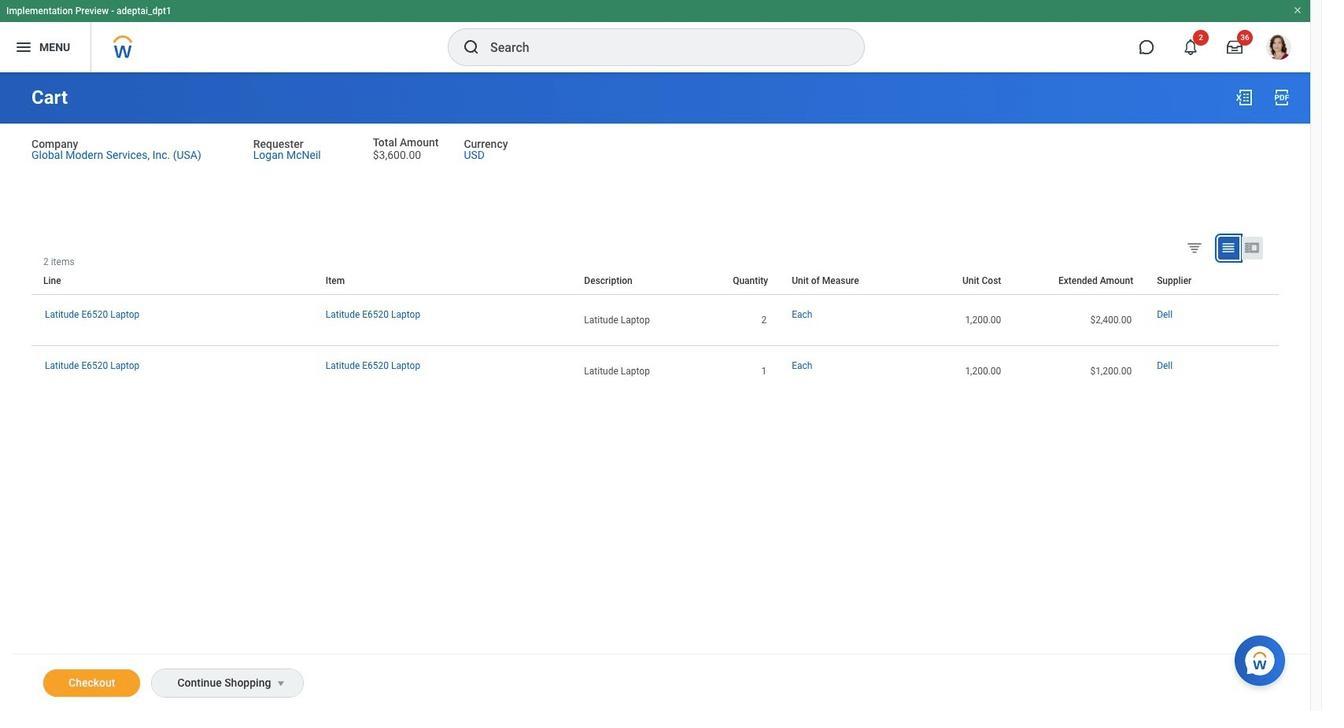Task type: vqa. For each thing, say whether or not it's contained in the screenshot.
Search image
yes



Task type: locate. For each thing, give the bounding box(es) containing it.
inbox large image
[[1227, 39, 1243, 55]]

banner
[[0, 0, 1311, 72]]

notifications large image
[[1183, 39, 1199, 55]]

Toggle to List Detail view radio
[[1242, 237, 1264, 260]]

main content
[[0, 72, 1311, 712]]

option group
[[1183, 236, 1275, 263]]

Toggle to Grid view radio
[[1219, 237, 1240, 260]]

toggle to grid view image
[[1221, 240, 1237, 256]]

toolbar
[[1268, 257, 1279, 268]]

justify image
[[14, 38, 33, 57]]

search image
[[462, 38, 481, 57]]

caret down image
[[272, 678, 291, 690]]

close environment banner image
[[1294, 6, 1303, 15]]



Task type: describe. For each thing, give the bounding box(es) containing it.
export to excel image
[[1235, 88, 1254, 107]]

select to filter grid data image
[[1186, 239, 1204, 256]]

Search Workday  search field
[[490, 30, 832, 65]]

view printable version (pdf) image
[[1273, 88, 1292, 107]]

profile logan mcneil image
[[1267, 35, 1292, 63]]

toggle to list detail view image
[[1245, 240, 1260, 256]]



